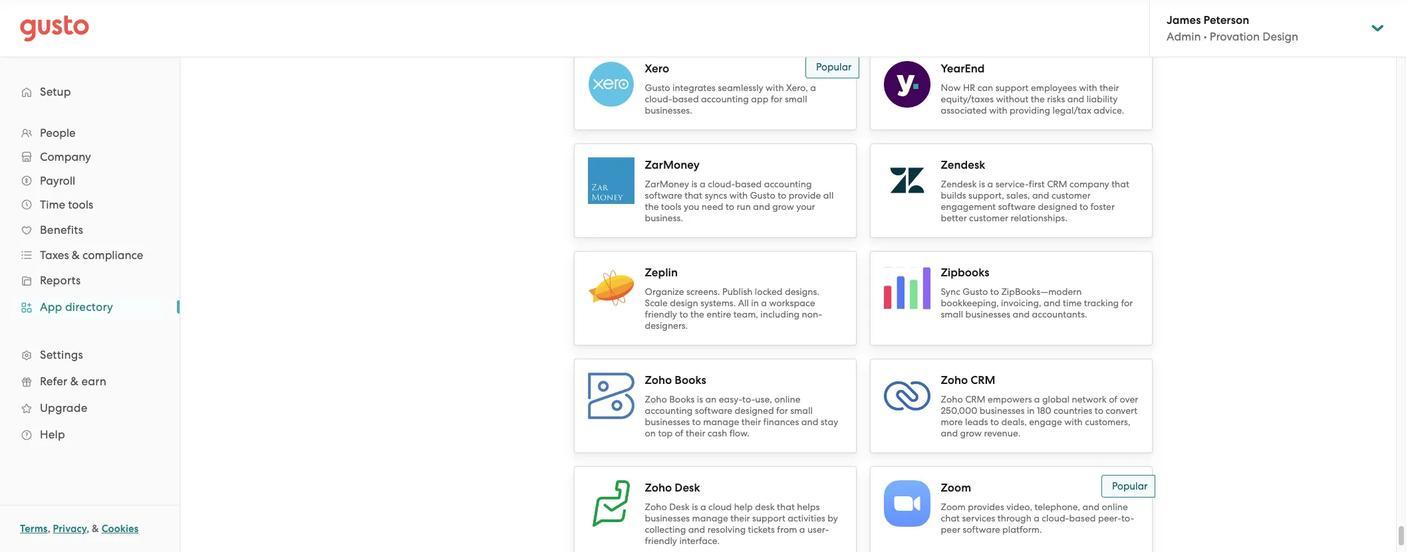 Task type: locate. For each thing, give the bounding box(es) containing it.
0 horizontal spatial the
[[645, 201, 659, 212]]

cloud- inside zarmoney zarmoney is a cloud-based accounting software that syncs with gusto to provide all the tools you need to run and grow your business.
[[708, 179, 735, 189]]

relationships.
[[1011, 213, 1067, 223]]

of right top
[[675, 428, 684, 439]]

help
[[734, 502, 753, 513]]

accounting down seamlessly
[[701, 93, 749, 104]]

designed down use, at the bottom right of page
[[735, 405, 774, 416]]

0 vertical spatial accounting
[[701, 93, 749, 104]]

0 vertical spatial cloud-
[[645, 93, 672, 104]]

software inside zarmoney zarmoney is a cloud-based accounting software that syncs with gusto to provide all the tools you need to run and grow your business.
[[645, 190, 682, 201]]

is left the cloud
[[692, 502, 698, 513]]

reports
[[40, 274, 81, 287]]

gusto
[[645, 82, 670, 93], [750, 190, 776, 201], [963, 286, 988, 297]]

1 vertical spatial accounting
[[764, 179, 812, 189]]

accountants.
[[1032, 309, 1087, 320]]

gusto navigation element
[[0, 57, 180, 470]]

0 horizontal spatial that
[[685, 190, 702, 201]]

2 zendesk from the top
[[941, 179, 977, 189]]

and right run
[[753, 201, 770, 212]]

1 horizontal spatial support
[[996, 82, 1029, 93]]

1 vertical spatial manage
[[692, 513, 728, 524]]

1 zendesk from the top
[[941, 158, 985, 172]]

0 vertical spatial based
[[672, 93, 699, 104]]

the
[[1031, 93, 1045, 104], [645, 201, 659, 212], [690, 309, 704, 320]]

businesses down bookkeeping,
[[966, 309, 1011, 320]]

0 horizontal spatial support
[[752, 513, 786, 524]]

zendesk logo image
[[884, 168, 930, 194]]

and up legal/tax
[[1067, 93, 1085, 104]]

0 horizontal spatial designed
[[735, 405, 774, 416]]

is up support,
[[979, 179, 985, 189]]

zoho crm logo image
[[884, 373, 930, 419]]

and down first
[[1032, 190, 1049, 201]]

of up convert
[[1109, 394, 1118, 405]]

0 horizontal spatial online
[[774, 394, 801, 405]]

accounting up top
[[645, 405, 693, 416]]

zendesk zendesk is a service-first crm company that builds support, sales, and customer engagement software designed to foster better customer relationships.
[[941, 158, 1129, 223]]

0 vertical spatial small
[[785, 93, 807, 104]]

1 horizontal spatial accounting
[[701, 93, 749, 104]]

their inside yearend now hr can support employees with their equity/taxes without the risks and liability associated with providing legal/tax advice.
[[1100, 82, 1119, 93]]

revenue.
[[984, 428, 1021, 439]]

1 vertical spatial small
[[941, 309, 963, 320]]

& left cookies button
[[92, 524, 99, 536]]

that inside zarmoney zarmoney is a cloud-based accounting software that syncs with gusto to provide all the tools you need to run and grow your business.
[[685, 190, 702, 201]]

a inside zeplin organize screens. publish locked designs. scale design systems. all in a workspace friendly to the entire team, including non- designers.
[[761, 298, 767, 308]]

zoho desk zoho desk is a cloud help desk that helps businesses manage their support activities by collecting and resolving tickets from a user- friendly interface.
[[645, 481, 838, 546]]

1 vertical spatial that
[[685, 190, 702, 201]]

zoho desk logo image
[[588, 481, 634, 527]]

providing
[[1010, 105, 1050, 115]]

that up foster
[[1112, 179, 1129, 189]]

books left an
[[669, 394, 695, 405]]

cloud- inside zoom zoom provides video, telephone, and online chat services through a cloud-based peer-to- peer software platform.
[[1042, 513, 1069, 524]]

businesses inside zipbooks sync gusto to zipbooks—modern bookkeeping, invoicing, and time tracking for small businesses and accountants.
[[966, 309, 1011, 320]]

the for zarmoney
[[645, 201, 659, 212]]

terms link
[[20, 524, 48, 536]]

grow left your
[[773, 201, 794, 212]]

risks
[[1047, 93, 1065, 104]]

2 vertical spatial for
[[776, 405, 788, 416]]

designed
[[1038, 201, 1077, 212], [735, 405, 774, 416]]

a right xero,
[[810, 82, 816, 93]]

the inside zarmoney zarmoney is a cloud-based accounting software that syncs with gusto to provide all the tools you need to run and grow your business.
[[645, 201, 659, 212]]

sync
[[941, 286, 961, 297]]

help link
[[13, 423, 166, 447]]

the inside yearend now hr can support employees with their equity/taxes without the risks and liability associated with providing legal/tax advice.
[[1031, 93, 1045, 104]]

terms , privacy , & cookies
[[20, 524, 139, 536]]

1 vertical spatial designed
[[735, 405, 774, 416]]

1 vertical spatial books
[[669, 394, 695, 405]]

& left earn
[[70, 375, 79, 388]]

their down help
[[731, 513, 750, 524]]

zipbooks—modern
[[1001, 286, 1082, 297]]

with up 'app'
[[766, 82, 784, 93]]

the down "design"
[[690, 309, 704, 320]]

a up platform.
[[1034, 513, 1040, 524]]

0 horizontal spatial accounting
[[645, 405, 693, 416]]

resolving
[[708, 525, 746, 535]]

designed inside zoho books zoho books is an easy-to-use, online accounting software designed for small businesses to manage their finances and stay on top of their cash flow.
[[735, 405, 774, 416]]

gusto up bookkeeping,
[[963, 286, 988, 297]]

2 vertical spatial cloud-
[[1042, 513, 1069, 524]]

deals,
[[1002, 417, 1027, 427]]

& right the taxes
[[72, 249, 80, 262]]

with
[[766, 82, 784, 93], [1079, 82, 1097, 93], [989, 105, 1008, 115], [730, 190, 748, 201], [1064, 417, 1083, 427]]

cloud- down telephone, on the right bottom of page
[[1042, 513, 1069, 524]]

the inside zeplin organize screens. publish locked designs. scale design systems. all in a workspace friendly to the entire team, including non- designers.
[[690, 309, 704, 320]]

designed up relationships.
[[1038, 201, 1077, 212]]

1 vertical spatial the
[[645, 201, 659, 212]]

crm up "empowers"
[[971, 374, 996, 387]]

and up accountants.
[[1044, 298, 1061, 308]]

a inside zarmoney zarmoney is a cloud-based accounting software that syncs with gusto to provide all the tools you need to run and grow your business.
[[700, 179, 706, 189]]

& inside dropdown button
[[72, 249, 80, 262]]

0 vertical spatial gusto
[[645, 82, 670, 93]]

a up support,
[[988, 179, 993, 189]]

cloud- up businesses.
[[645, 93, 672, 104]]

legal/tax
[[1053, 105, 1092, 115]]

books up an
[[675, 374, 706, 387]]

provides
[[968, 502, 1004, 513]]

2 horizontal spatial that
[[1112, 179, 1129, 189]]

a inside zoom zoom provides video, telephone, and online chat services through a cloud-based peer-to- peer software platform.
[[1034, 513, 1040, 524]]

1 horizontal spatial that
[[777, 502, 795, 513]]

foster
[[1091, 201, 1115, 212]]

that right desk
[[777, 502, 795, 513]]

with down countries at the right bottom
[[1064, 417, 1083, 427]]

small up the finances
[[790, 405, 813, 416]]

manage down the cloud
[[692, 513, 728, 524]]

privacy
[[53, 524, 87, 536]]

2 vertical spatial that
[[777, 502, 795, 513]]

2 vertical spatial based
[[1069, 513, 1096, 524]]

small
[[785, 93, 807, 104], [941, 309, 963, 320], [790, 405, 813, 416]]

0 vertical spatial designed
[[1038, 201, 1077, 212]]

gusto inside xero gusto integrates seamlessly with xero, a cloud-based accounting app for small businesses.
[[645, 82, 670, 93]]

crm
[[1047, 179, 1067, 189], [971, 374, 996, 387], [965, 394, 986, 405]]

1 horizontal spatial cloud-
[[708, 179, 735, 189]]

services
[[962, 513, 995, 524]]

setup
[[40, 85, 71, 98]]

online inside zoom zoom provides video, telephone, and online chat services through a cloud-based peer-to- peer software platform.
[[1102, 502, 1128, 513]]

for right 'app'
[[771, 93, 783, 104]]

1 vertical spatial popular
[[1112, 481, 1148, 493]]

gusto up run
[[750, 190, 776, 201]]

businesses
[[966, 309, 1011, 320], [980, 405, 1025, 416], [645, 417, 690, 427], [645, 513, 690, 524]]

payroll button
[[13, 169, 166, 193]]

and inside zoho crm zoho crm empowers a global network of over 250,000 businesses in 180 countries to convert more leads to deals, engage with customers, and grow revenue.
[[941, 428, 958, 439]]

based up run
[[735, 179, 762, 189]]

software down the services
[[963, 525, 1000, 535]]

help
[[40, 428, 65, 442]]

2 horizontal spatial based
[[1069, 513, 1096, 524]]

their up liability
[[1100, 82, 1119, 93]]

0 vertical spatial the
[[1031, 93, 1045, 104]]

tools down payroll dropdown button on the top left of page
[[68, 198, 93, 212]]

customer down support,
[[969, 213, 1009, 223]]

list
[[0, 121, 180, 448]]

the up providing
[[1031, 93, 1045, 104]]

1 vertical spatial zoom
[[941, 502, 966, 513]]

businesses up top
[[645, 417, 690, 427]]

support up without
[[996, 82, 1029, 93]]

builds
[[941, 190, 966, 201]]

app
[[40, 301, 62, 314]]

grow down leads
[[960, 428, 982, 439]]

& inside "link"
[[70, 375, 79, 388]]

in inside zeplin organize screens. publish locked designs. scale design systems. all in a workspace friendly to the entire team, including non- designers.
[[751, 298, 759, 308]]

earn
[[81, 375, 106, 388]]

1 horizontal spatial based
[[735, 179, 762, 189]]

customer down company
[[1052, 190, 1091, 201]]

crm right first
[[1047, 179, 1067, 189]]

customers,
[[1085, 417, 1131, 427]]

with up run
[[730, 190, 748, 201]]

for inside xero gusto integrates seamlessly with xero, a cloud-based accounting app for small businesses.
[[771, 93, 783, 104]]

gusto inside zarmoney zarmoney is a cloud-based accounting software that syncs with gusto to provide all the tools you need to run and grow your business.
[[750, 190, 776, 201]]

company
[[40, 150, 91, 164]]

online up the finances
[[774, 394, 801, 405]]

software up business.
[[645, 190, 682, 201]]

peer
[[941, 525, 961, 535]]

0 vertical spatial friendly
[[645, 309, 677, 320]]

in left 180
[[1027, 405, 1035, 416]]

of inside zoho books zoho books is an easy-to-use, online accounting software designed for small businesses to manage their finances and stay on top of their cash flow.
[[675, 428, 684, 439]]

chat
[[941, 513, 960, 524]]

peer-
[[1098, 513, 1122, 524]]

1 vertical spatial online
[[1102, 502, 1128, 513]]

1 horizontal spatial ,
[[87, 524, 89, 536]]

cloud- up syncs
[[708, 179, 735, 189]]

manage inside zoho books zoho books is an easy-to-use, online accounting software designed for small businesses to manage their finances and stay on top of their cash flow.
[[703, 417, 739, 427]]

time
[[40, 198, 65, 212]]

accounting inside zoho books zoho books is an easy-to-use, online accounting software designed for small businesses to manage their finances and stay on top of their cash flow.
[[645, 405, 693, 416]]

grow inside zarmoney zarmoney is a cloud-based accounting software that syncs with gusto to provide all the tools you need to run and grow your business.
[[773, 201, 794, 212]]

engagement
[[941, 201, 996, 212]]

2 vertical spatial small
[[790, 405, 813, 416]]

and up peer-
[[1083, 502, 1100, 513]]

zarmoney
[[645, 158, 700, 172], [645, 179, 689, 189]]

for right tracking
[[1121, 298, 1133, 308]]

entire
[[707, 309, 731, 320]]

popular
[[816, 61, 852, 73], [1112, 481, 1148, 493]]

0 horizontal spatial based
[[672, 93, 699, 104]]

for up the finances
[[776, 405, 788, 416]]

run
[[737, 201, 751, 212]]

based left peer-
[[1069, 513, 1096, 524]]

time tools button
[[13, 193, 166, 217]]

is
[[691, 179, 698, 189], [979, 179, 985, 189], [697, 394, 703, 405], [692, 502, 698, 513]]

1 horizontal spatial gusto
[[750, 190, 776, 201]]

1 , from the left
[[48, 524, 50, 536]]

with up liability
[[1079, 82, 1097, 93]]

of
[[1109, 394, 1118, 405], [675, 428, 684, 439]]

zarmoney logo image
[[588, 157, 634, 204]]

software down sales,
[[998, 201, 1036, 212]]

1 vertical spatial gusto
[[750, 190, 776, 201]]

0 horizontal spatial gusto
[[645, 82, 670, 93]]

, left privacy link
[[48, 524, 50, 536]]

0 vertical spatial for
[[771, 93, 783, 104]]

cookies button
[[102, 522, 139, 538]]

0 vertical spatial zoom
[[941, 481, 971, 495]]

1 vertical spatial of
[[675, 428, 684, 439]]

0 vertical spatial desk
[[675, 481, 700, 495]]

0 vertical spatial &
[[72, 249, 80, 262]]

2 vertical spatial &
[[92, 524, 99, 536]]

small inside xero gusto integrates seamlessly with xero, a cloud-based accounting app for small businesses.
[[785, 93, 807, 104]]

2 vertical spatial gusto
[[963, 286, 988, 297]]

software down an
[[695, 405, 732, 416]]

support down desk
[[752, 513, 786, 524]]

1 horizontal spatial of
[[1109, 394, 1118, 405]]

a up 180
[[1034, 394, 1040, 405]]

manage up cash
[[703, 417, 739, 427]]

1 horizontal spatial in
[[1027, 405, 1035, 416]]

to- inside zoho books zoho books is an easy-to-use, online accounting software designed for small businesses to manage their finances and stay on top of their cash flow.
[[742, 394, 755, 405]]

books
[[675, 374, 706, 387], [669, 394, 695, 405]]

liability
[[1087, 93, 1118, 104]]

that inside zendesk zendesk is a service-first crm company that builds support, sales, and customer engagement software designed to foster better customer relationships.
[[1112, 179, 1129, 189]]

0 vertical spatial zarmoney
[[645, 158, 700, 172]]

0 vertical spatial of
[[1109, 394, 1118, 405]]

that inside zoho desk zoho desk is a cloud help desk that helps businesses manage their support activities by collecting and resolving tickets from a user- friendly interface.
[[777, 502, 795, 513]]

1 horizontal spatial online
[[1102, 502, 1128, 513]]

payroll
[[40, 174, 75, 188]]

zipbooks
[[941, 266, 990, 280]]

1 horizontal spatial designed
[[1038, 201, 1077, 212]]

is left an
[[697, 394, 703, 405]]

and inside zoho desk zoho desk is a cloud help desk that helps businesses manage their support activities by collecting and resolving tickets from a user- friendly interface.
[[688, 525, 705, 535]]

design
[[670, 298, 698, 308]]

video,
[[1007, 502, 1032, 513]]

1 vertical spatial to-
[[1122, 513, 1134, 524]]

is up the you
[[691, 179, 698, 189]]

in right "all"
[[751, 298, 759, 308]]

0 horizontal spatial grow
[[773, 201, 794, 212]]

the up business.
[[645, 201, 659, 212]]

1 vertical spatial based
[[735, 179, 762, 189]]

2 horizontal spatial cloud-
[[1042, 513, 1069, 524]]

2 vertical spatial accounting
[[645, 405, 693, 416]]

zendesk
[[941, 158, 985, 172], [941, 179, 977, 189]]

refer & earn link
[[13, 370, 166, 394]]

popular for zoom
[[1112, 481, 1148, 493]]

online up peer-
[[1102, 502, 1128, 513]]

, left cookies button
[[87, 524, 89, 536]]

0 vertical spatial to-
[[742, 394, 755, 405]]

with inside xero gusto integrates seamlessly with xero, a cloud-based accounting app for small businesses.
[[766, 82, 784, 93]]

2 friendly from the top
[[645, 536, 677, 546]]

publish
[[722, 286, 753, 297]]

gusto inside zipbooks sync gusto to zipbooks—modern bookkeeping, invoicing, and time tracking for small businesses and accountants.
[[963, 286, 988, 297]]

1 vertical spatial grow
[[960, 428, 982, 439]]

stay
[[821, 417, 838, 427]]

cloud-
[[645, 93, 672, 104], [708, 179, 735, 189], [1042, 513, 1069, 524]]

1 friendly from the top
[[645, 309, 677, 320]]

businesses down "empowers"
[[980, 405, 1025, 416]]

and left stay
[[801, 417, 818, 427]]

support inside yearend now hr can support employees with their equity/taxes without the risks and liability associated with providing legal/tax advice.
[[996, 82, 1029, 93]]

based down integrates
[[672, 93, 699, 104]]

zoho books zoho books is an easy-to-use, online accounting software designed for small businesses to manage their finances and stay on top of their cash flow.
[[645, 374, 838, 439]]

a up syncs
[[700, 179, 706, 189]]

xero
[[645, 62, 669, 76]]

crm inside zendesk zendesk is a service-first crm company that builds support, sales, and customer engagement software designed to foster better customer relationships.
[[1047, 179, 1067, 189]]

zoho
[[645, 374, 672, 387], [941, 374, 968, 387], [645, 394, 667, 405], [941, 394, 963, 405], [645, 481, 672, 495], [645, 502, 667, 513]]

a down 'locked'
[[761, 298, 767, 308]]

2 horizontal spatial accounting
[[764, 179, 812, 189]]

that for zendesk
[[1112, 179, 1129, 189]]

0 vertical spatial customer
[[1052, 190, 1091, 201]]

crm up 250,000
[[965, 394, 986, 405]]

1 horizontal spatial the
[[690, 309, 704, 320]]

0 horizontal spatial customer
[[969, 213, 1009, 223]]

that
[[1112, 179, 1129, 189], [685, 190, 702, 201], [777, 502, 795, 513]]

0 vertical spatial manage
[[703, 417, 739, 427]]

all
[[738, 298, 749, 308]]

1 horizontal spatial popular
[[1112, 481, 1148, 493]]

zarmoney zarmoney is a cloud-based accounting software that syncs with gusto to provide all the tools you need to run and grow your business.
[[645, 158, 834, 223]]

0 vertical spatial that
[[1112, 179, 1129, 189]]

empowers
[[988, 394, 1032, 405]]

0 horizontal spatial in
[[751, 298, 759, 308]]

0 horizontal spatial cloud-
[[645, 93, 672, 104]]

businesses up collecting
[[645, 513, 690, 524]]

and inside zoho books zoho books is an easy-to-use, online accounting software designed for small businesses to manage their finances and stay on top of their cash flow.
[[801, 417, 818, 427]]

of inside zoho crm zoho crm empowers a global network of over 250,000 businesses in 180 countries to convert more leads to deals, engage with customers, and grow revenue.
[[1109, 394, 1118, 405]]

1 horizontal spatial grow
[[960, 428, 982, 439]]

xero logo image
[[588, 61, 634, 107]]

friendly down 'scale'
[[645, 309, 677, 320]]

software
[[645, 190, 682, 201], [998, 201, 1036, 212], [695, 405, 732, 416], [963, 525, 1000, 535]]

their left cash
[[686, 428, 705, 439]]

gusto down xero
[[645, 82, 670, 93]]

•
[[1204, 30, 1207, 43]]

desk
[[675, 481, 700, 495], [669, 502, 690, 513]]

desk
[[755, 502, 775, 513]]

1 vertical spatial support
[[752, 513, 786, 524]]

1 horizontal spatial customer
[[1052, 190, 1091, 201]]

0 horizontal spatial popular
[[816, 61, 852, 73]]

grow inside zoho crm zoho crm empowers a global network of over 250,000 businesses in 180 countries to convert more leads to deals, engage with customers, and grow revenue.
[[960, 428, 982, 439]]

and inside zarmoney zarmoney is a cloud-based accounting software that syncs with gusto to provide all the tools you need to run and grow your business.
[[753, 201, 770, 212]]

0 horizontal spatial ,
[[48, 524, 50, 536]]

1 vertical spatial &
[[70, 375, 79, 388]]

time
[[1063, 298, 1082, 308]]

0 horizontal spatial to-
[[742, 394, 755, 405]]

2 horizontal spatial the
[[1031, 93, 1045, 104]]

tools inside dropdown button
[[68, 198, 93, 212]]

1 horizontal spatial to-
[[1122, 513, 1134, 524]]

customer
[[1052, 190, 1091, 201], [969, 213, 1009, 223]]

friendly inside zoho desk zoho desk is a cloud help desk that helps businesses manage their support activities by collecting and resolving tickets from a user- friendly interface.
[[645, 536, 677, 546]]

0 vertical spatial support
[[996, 82, 1029, 93]]

0 horizontal spatial of
[[675, 428, 684, 439]]

0 horizontal spatial tools
[[68, 198, 93, 212]]

0 vertical spatial crm
[[1047, 179, 1067, 189]]

by
[[828, 513, 838, 524]]

and up interface.
[[688, 525, 705, 535]]

180
[[1037, 405, 1051, 416]]

based inside zoom zoom provides video, telephone, and online chat services through a cloud-based peer-to- peer software platform.
[[1069, 513, 1096, 524]]

grow
[[773, 201, 794, 212], [960, 428, 982, 439]]

equity/taxes
[[941, 93, 994, 104]]

software inside zoho books zoho books is an easy-to-use, online accounting software designed for small businesses to manage their finances and stay on top of their cash flow.
[[695, 405, 732, 416]]

friendly down collecting
[[645, 536, 677, 546]]

a left the cloud
[[700, 502, 706, 513]]

in
[[751, 298, 759, 308], [1027, 405, 1035, 416]]

small down bookkeeping,
[[941, 309, 963, 320]]

that up the you
[[685, 190, 702, 201]]

their inside zoho desk zoho desk is a cloud help desk that helps businesses manage their support activities by collecting and resolving tickets from a user- friendly interface.
[[731, 513, 750, 524]]

accounting up provide
[[764, 179, 812, 189]]

user-
[[808, 525, 829, 535]]

1 vertical spatial friendly
[[645, 536, 677, 546]]

support
[[996, 82, 1029, 93], [752, 513, 786, 524]]

0 vertical spatial grow
[[773, 201, 794, 212]]

1 vertical spatial zarmoney
[[645, 179, 689, 189]]

and down more
[[941, 428, 958, 439]]

zipbooks sync gusto to zipbooks—modern bookkeeping, invoicing, and time tracking for small businesses and accountants.
[[941, 266, 1133, 320]]

2 vertical spatial the
[[690, 309, 704, 320]]

0 vertical spatial in
[[751, 298, 759, 308]]

1 horizontal spatial tools
[[661, 201, 682, 212]]

1 vertical spatial for
[[1121, 298, 1133, 308]]

your
[[796, 201, 815, 212]]

& for earn
[[70, 375, 79, 388]]

0 vertical spatial zendesk
[[941, 158, 985, 172]]

friendly inside zeplin organize screens. publish locked designs. scale design systems. all in a workspace friendly to the entire team, including non- designers.
[[645, 309, 677, 320]]

1 vertical spatial cloud-
[[708, 179, 735, 189]]

1 vertical spatial zendesk
[[941, 179, 977, 189]]

businesses inside zoho crm zoho crm empowers a global network of over 250,000 businesses in 180 countries to convert more leads to deals, engage with customers, and grow revenue.
[[980, 405, 1025, 416]]

0 vertical spatial popular
[[816, 61, 852, 73]]

tools up business.
[[661, 201, 682, 212]]

peterson
[[1204, 13, 1249, 27]]

zipbooks logo image
[[884, 265, 930, 312]]

small down xero,
[[785, 93, 807, 104]]

1 vertical spatial in
[[1027, 405, 1035, 416]]

benefits link
[[13, 218, 166, 242]]

company
[[1070, 179, 1109, 189]]

2 horizontal spatial gusto
[[963, 286, 988, 297]]



Task type: describe. For each thing, give the bounding box(es) containing it.
all
[[823, 190, 834, 201]]

a down the activities
[[800, 525, 805, 535]]

2 zoom from the top
[[941, 502, 966, 513]]

global
[[1042, 394, 1070, 405]]

james peterson admin • provation design
[[1167, 13, 1299, 43]]

leads
[[965, 417, 988, 427]]

designers.
[[645, 320, 688, 331]]

xero,
[[786, 82, 808, 93]]

to inside zendesk zendesk is a service-first crm company that builds support, sales, and customer engagement software designed to foster better customer relationships.
[[1080, 201, 1088, 212]]

zoho books logo image
[[588, 373, 634, 419]]

a inside xero gusto integrates seamlessly with xero, a cloud-based accounting app for small businesses.
[[810, 82, 816, 93]]

easy-
[[719, 394, 742, 405]]

bookkeeping,
[[941, 298, 999, 308]]

organize
[[645, 286, 684, 297]]

zoom logo image
[[884, 481, 930, 527]]

need
[[702, 201, 723, 212]]

scale
[[645, 298, 668, 308]]

systems.
[[701, 298, 736, 308]]

is inside zendesk zendesk is a service-first crm company that builds support, sales, and customer engagement software designed to foster better customer relationships.
[[979, 179, 985, 189]]

taxes & compliance
[[40, 249, 143, 262]]

manage inside zoho desk zoho desk is a cloud help desk that helps businesses manage their support activities by collecting and resolving tickets from a user- friendly interface.
[[692, 513, 728, 524]]

reports link
[[13, 269, 166, 293]]

2 , from the left
[[87, 524, 89, 536]]

to- inside zoom zoom provides video, telephone, and online chat services through a cloud-based peer-to- peer software platform.
[[1122, 513, 1134, 524]]

is inside zoho desk zoho desk is a cloud help desk that helps businesses manage their support activities by collecting and resolving tickets from a user- friendly interface.
[[692, 502, 698, 513]]

1 zarmoney from the top
[[645, 158, 700, 172]]

to inside zeplin organize screens. publish locked designs. scale design systems. all in a workspace friendly to the entire team, including non- designers.
[[679, 309, 688, 320]]

interface.
[[679, 536, 720, 546]]

locked
[[755, 286, 783, 297]]

directory
[[65, 301, 113, 314]]

small inside zipbooks sync gusto to zipbooks—modern bookkeeping, invoicing, and time tracking for small businesses and accountants.
[[941, 309, 963, 320]]

is inside zarmoney zarmoney is a cloud-based accounting software that syncs with gusto to provide all the tools you need to run and grow your business.
[[691, 179, 698, 189]]

with inside zarmoney zarmoney is a cloud-based accounting software that syncs with gusto to provide all the tools you need to run and grow your business.
[[730, 190, 748, 201]]

their up flow.
[[742, 417, 761, 427]]

seamlessly
[[718, 82, 763, 93]]

a inside zoho crm zoho crm empowers a global network of over 250,000 businesses in 180 countries to convert more leads to deals, engage with customers, and grow revenue.
[[1034, 394, 1040, 405]]

platform.
[[1003, 525, 1042, 535]]

settings link
[[13, 343, 166, 367]]

1 vertical spatial crm
[[971, 374, 996, 387]]

refer & earn
[[40, 375, 106, 388]]

in inside zoho crm zoho crm empowers a global network of over 250,000 businesses in 180 countries to convert more leads to deals, engage with customers, and grow revenue.
[[1027, 405, 1035, 416]]

terms
[[20, 524, 48, 536]]

list containing people
[[0, 121, 180, 448]]

people
[[40, 126, 76, 140]]

tools inside zarmoney zarmoney is a cloud-based accounting software that syncs with gusto to provide all the tools you need to run and grow your business.
[[661, 201, 682, 212]]

associated
[[941, 105, 987, 115]]

1 zoom from the top
[[941, 481, 971, 495]]

for inside zipbooks sync gusto to zipbooks—modern bookkeeping, invoicing, and time tracking for small businesses and accountants.
[[1121, 298, 1133, 308]]

to inside zipbooks sync gusto to zipbooks—modern bookkeeping, invoicing, and time tracking for small businesses and accountants.
[[990, 286, 999, 297]]

cloud- inside xero gusto integrates seamlessly with xero, a cloud-based accounting app for small businesses.
[[645, 93, 672, 104]]

small inside zoho books zoho books is an easy-to-use, online accounting software designed for small businesses to manage their finances and stay on top of their cash flow.
[[790, 405, 813, 416]]

including
[[761, 309, 800, 320]]

for inside zoho books zoho books is an easy-to-use, online accounting software designed for small businesses to manage their finances and stay on top of their cash flow.
[[776, 405, 788, 416]]

engage
[[1029, 417, 1062, 427]]

workspace
[[769, 298, 815, 308]]

flow.
[[730, 428, 750, 439]]

an
[[705, 394, 717, 405]]

helps
[[797, 502, 820, 513]]

zeplin logo image
[[588, 265, 634, 312]]

business.
[[645, 213, 683, 223]]

businesses inside zoho books zoho books is an easy-to-use, online accounting software designed for small businesses to manage their finances and stay on top of their cash flow.
[[645, 417, 690, 427]]

design
[[1263, 30, 1299, 43]]

non-
[[802, 309, 822, 320]]

support inside zoho desk zoho desk is a cloud help desk that helps businesses manage their support activities by collecting and resolving tickets from a user- friendly interface.
[[752, 513, 786, 524]]

popular for xero
[[816, 61, 852, 73]]

admin
[[1167, 30, 1201, 43]]

1 vertical spatial desk
[[669, 502, 690, 513]]

finances
[[763, 417, 799, 427]]

use,
[[755, 394, 772, 405]]

cookies
[[102, 524, 139, 536]]

upgrade link
[[13, 396, 166, 420]]

top
[[658, 428, 673, 439]]

countries
[[1054, 405, 1093, 416]]

tickets
[[748, 525, 775, 535]]

a inside zendesk zendesk is a service-first crm company that builds support, sales, and customer engagement software designed to foster better customer relationships.
[[988, 179, 993, 189]]

xero gusto integrates seamlessly with xero, a cloud-based accounting app for small businesses.
[[645, 62, 816, 115]]

accounting inside xero gusto integrates seamlessly with xero, a cloud-based accounting app for small businesses.
[[701, 93, 749, 104]]

time tools
[[40, 198, 93, 212]]

2 vertical spatial crm
[[965, 394, 986, 405]]

to inside zoho books zoho books is an easy-to-use, online accounting software designed for small businesses to manage their finances and stay on top of their cash flow.
[[692, 417, 701, 427]]

collecting
[[645, 525, 686, 535]]

and inside zoom zoom provides video, telephone, and online chat services through a cloud-based peer-to- peer software platform.
[[1083, 502, 1100, 513]]

businesses inside zoho desk zoho desk is a cloud help desk that helps businesses manage their support activities by collecting and resolving tickets from a user- friendly interface.
[[645, 513, 690, 524]]

and down invoicing,
[[1013, 309, 1030, 320]]

taxes & compliance button
[[13, 243, 166, 267]]

with down without
[[989, 105, 1008, 115]]

yearend logo image
[[884, 61, 930, 107]]

based inside zarmoney zarmoney is a cloud-based accounting software that syncs with gusto to provide all the tools you need to run and grow your business.
[[735, 179, 762, 189]]

privacy link
[[53, 524, 87, 536]]

0 vertical spatial books
[[675, 374, 706, 387]]

software inside zendesk zendesk is a service-first crm company that builds support, sales, and customer engagement software designed to foster better customer relationships.
[[998, 201, 1036, 212]]

home image
[[20, 15, 89, 42]]

the for zeplin
[[690, 309, 704, 320]]

1 vertical spatial customer
[[969, 213, 1009, 223]]

cloud
[[708, 502, 732, 513]]

that for zarmoney
[[685, 190, 702, 201]]

provide
[[789, 190, 821, 201]]

app directory
[[40, 301, 113, 314]]

based inside xero gusto integrates seamlessly with xero, a cloud-based accounting app for small businesses.
[[672, 93, 699, 104]]

company button
[[13, 145, 166, 169]]

people button
[[13, 121, 166, 145]]

and inside zendesk zendesk is a service-first crm company that builds support, sales, and customer engagement software designed to foster better customer relationships.
[[1032, 190, 1049, 201]]

250,000
[[941, 405, 978, 416]]

can
[[978, 82, 993, 93]]

better
[[941, 213, 967, 223]]

2 zarmoney from the top
[[645, 179, 689, 189]]

you
[[684, 201, 699, 212]]

with inside zoho crm zoho crm empowers a global network of over 250,000 businesses in 180 countries to convert more leads to deals, engage with customers, and grow revenue.
[[1064, 417, 1083, 427]]

software inside zoom zoom provides video, telephone, and online chat services through a cloud-based peer-to- peer software platform.
[[963, 525, 1000, 535]]

zoom zoom provides video, telephone, and online chat services through a cloud-based peer-to- peer software platform.
[[941, 481, 1134, 535]]

setup link
[[13, 80, 166, 104]]

screens.
[[686, 286, 720, 297]]

over
[[1120, 394, 1138, 405]]

activities
[[788, 513, 825, 524]]

benefits
[[40, 224, 83, 237]]

more
[[941, 417, 963, 427]]

on
[[645, 428, 656, 439]]

hr
[[963, 82, 975, 93]]

& for compliance
[[72, 249, 80, 262]]

online inside zoho books zoho books is an easy-to-use, online accounting software designed for small businesses to manage their finances and stay on top of their cash flow.
[[774, 394, 801, 405]]

designed inside zendesk zendesk is a service-first crm company that builds support, sales, and customer engagement software designed to foster better customer relationships.
[[1038, 201, 1077, 212]]

taxes
[[40, 249, 69, 262]]

yearend
[[941, 62, 985, 76]]

telephone,
[[1035, 502, 1080, 513]]

refer
[[40, 375, 67, 388]]

is inside zoho books zoho books is an easy-to-use, online accounting software designed for small businesses to manage their finances and stay on top of their cash flow.
[[697, 394, 703, 405]]

and inside yearend now hr can support employees with their equity/taxes without the risks and liability associated with providing legal/tax advice.
[[1067, 93, 1085, 104]]

accounting inside zarmoney zarmoney is a cloud-based accounting software that syncs with gusto to provide all the tools you need to run and grow your business.
[[764, 179, 812, 189]]



Task type: vqa. For each thing, say whether or not it's contained in the screenshot.
Pay in Pay frequency How often your employees are paid.
no



